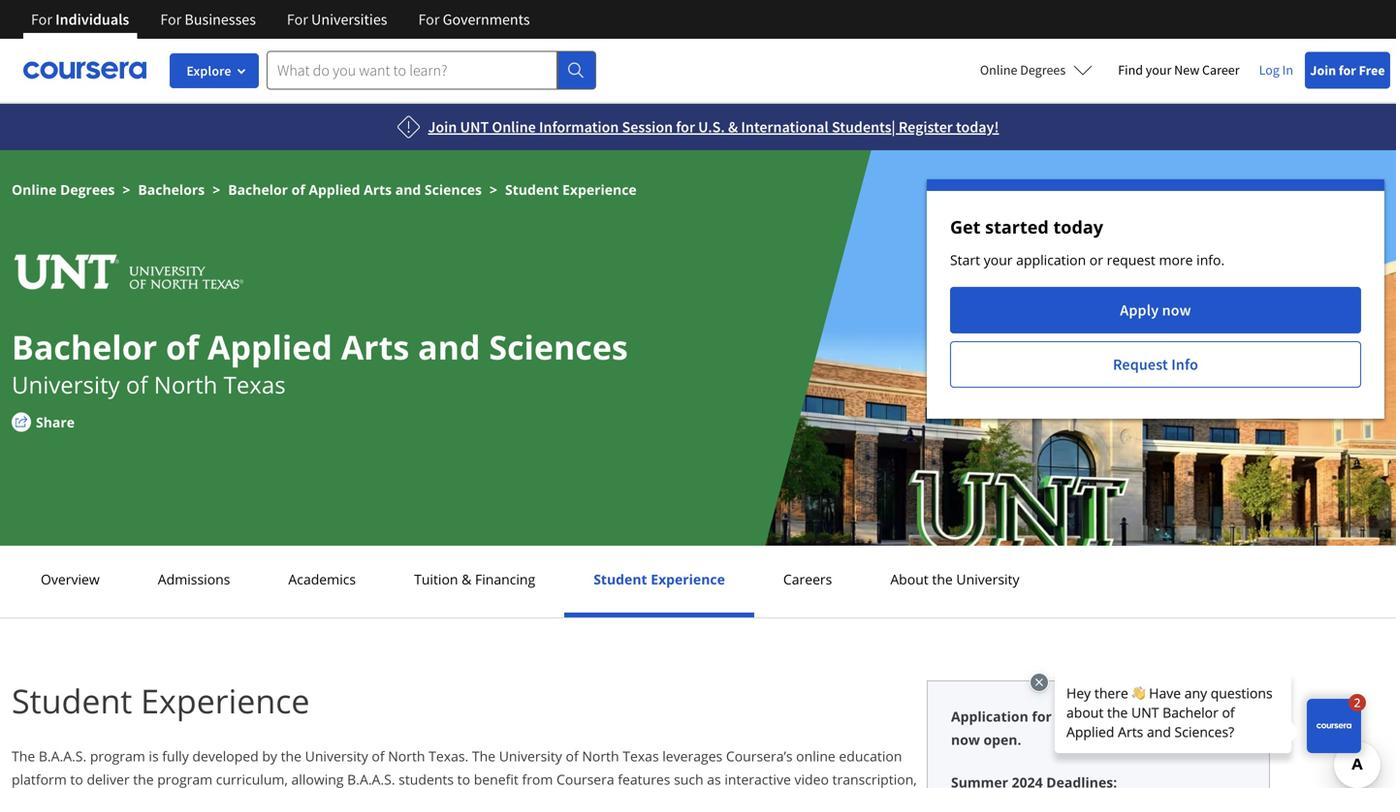 Task type: locate. For each thing, give the bounding box(es) containing it.
the
[[12, 747, 35, 766], [472, 747, 496, 766]]

0 vertical spatial your
[[1146, 61, 1172, 79]]

bachelor right "bachelors" link
[[228, 180, 288, 199]]

1 vertical spatial your
[[984, 251, 1013, 269]]

2 horizontal spatial >
[[490, 180, 498, 199]]

for individuals
[[31, 10, 129, 29]]

1 horizontal spatial degrees
[[1021, 61, 1066, 79]]

student
[[505, 180, 559, 199], [594, 570, 648, 589], [12, 679, 132, 724]]

0 horizontal spatial degrees
[[60, 180, 115, 199]]

0 horizontal spatial student experience
[[12, 679, 310, 724]]

admissions link
[[152, 570, 236, 589]]

for left universities on the top left
[[287, 10, 308, 29]]

information
[[539, 117, 619, 137]]

& left "fall"
[[1117, 708, 1127, 726]]

b.a.a.s. up platform
[[39, 747, 87, 766]]

2 horizontal spatial online
[[981, 61, 1018, 79]]

for left 'individuals'
[[31, 10, 52, 29]]

student experience link
[[588, 570, 731, 589]]

university up 'from'
[[499, 747, 562, 766]]

1 vertical spatial arts
[[341, 324, 410, 370]]

1 vertical spatial now
[[952, 731, 981, 749]]

2 horizontal spatial the
[[933, 570, 953, 589]]

application for summer & fall 2024 are now open.
[[952, 708, 1215, 749]]

program up 'deliver'
[[90, 747, 145, 766]]

2 vertical spatial student
[[12, 679, 132, 724]]

b.a.a.s.
[[39, 747, 87, 766], [347, 771, 395, 789]]

north
[[154, 369, 218, 401], [388, 747, 425, 766], [582, 747, 619, 766]]

1 horizontal spatial texas
[[623, 747, 659, 766]]

1 horizontal spatial experience
[[563, 180, 637, 199]]

the up platform
[[12, 747, 35, 766]]

applied inside "bachelor of applied arts and sciences university of north texas"
[[208, 324, 333, 370]]

info
[[1172, 355, 1199, 374]]

3 for from the left
[[287, 10, 308, 29]]

video
[[795, 771, 829, 789]]

unt
[[460, 117, 489, 137]]

1 horizontal spatial program
[[157, 771, 213, 789]]

free
[[1360, 62, 1386, 79]]

bachelor up share button
[[12, 324, 157, 370]]

bachelors link
[[138, 180, 205, 199]]

for universities
[[287, 10, 388, 29]]

0 horizontal spatial &
[[462, 570, 472, 589]]

session
[[622, 117, 673, 137]]

online inside popup button
[[981, 61, 1018, 79]]

1 vertical spatial bachelor
[[12, 324, 157, 370]]

1 vertical spatial join
[[428, 117, 457, 137]]

now inside application for summer & fall 2024 are now open.
[[952, 731, 981, 749]]

0 horizontal spatial b.a.a.s.
[[39, 747, 87, 766]]

online for online degrees > bachelors > bachelor of applied arts and sciences > student experience
[[12, 180, 57, 199]]

tuition
[[414, 570, 458, 589]]

now
[[1163, 301, 1192, 320], [952, 731, 981, 749]]

for left u.s.
[[676, 117, 695, 137]]

1 vertical spatial student
[[594, 570, 648, 589]]

1 vertical spatial b.a.a.s.
[[347, 771, 395, 789]]

join unt online information session for u.s. & international students| register today!
[[428, 117, 1000, 137]]

about the university
[[891, 570, 1020, 589]]

2 vertical spatial the
[[133, 771, 154, 789]]

features
[[618, 771, 671, 789]]

0 horizontal spatial for
[[676, 117, 695, 137]]

today!
[[956, 117, 1000, 137]]

1 vertical spatial applied
[[208, 324, 333, 370]]

1 horizontal spatial student experience
[[594, 570, 725, 589]]

1 vertical spatial experience
[[651, 570, 725, 589]]

2 vertical spatial for
[[1033, 708, 1052, 726]]

now right apply
[[1163, 301, 1192, 320]]

& right the tuition at the bottom left of the page
[[462, 570, 472, 589]]

arts inside "bachelor of applied arts and sciences university of north texas"
[[341, 324, 410, 370]]

student experience
[[594, 570, 725, 589], [12, 679, 310, 724]]

bachelor inside "bachelor of applied arts and sciences university of north texas"
[[12, 324, 157, 370]]

degrees left bachelors on the top left of the page
[[60, 180, 115, 199]]

share
[[36, 413, 75, 432]]

sciences
[[425, 180, 482, 199], [489, 324, 628, 370]]

tuition & financing
[[414, 570, 536, 589]]

benefit
[[474, 771, 519, 789]]

the right about
[[933, 570, 953, 589]]

to down texas. at the left
[[458, 771, 471, 789]]

program down 'fully'
[[157, 771, 213, 789]]

2024
[[1158, 708, 1189, 726]]

log
[[1260, 61, 1280, 79]]

experience
[[563, 180, 637, 199], [651, 570, 725, 589], [141, 679, 310, 724]]

request
[[1107, 251, 1156, 269]]

1 vertical spatial and
[[418, 324, 481, 370]]

to
[[70, 771, 83, 789], [458, 771, 471, 789]]

0 vertical spatial bachelor
[[228, 180, 288, 199]]

0 vertical spatial program
[[90, 747, 145, 766]]

None search field
[[267, 51, 597, 90]]

0 vertical spatial degrees
[[1021, 61, 1066, 79]]

2 vertical spatial &
[[1117, 708, 1127, 726]]

interactive
[[725, 771, 791, 789]]

1 horizontal spatial the
[[472, 747, 496, 766]]

degrees for online degrees
[[1021, 61, 1066, 79]]

degrees left 'find'
[[1021, 61, 1066, 79]]

1 vertical spatial for
[[676, 117, 695, 137]]

2 vertical spatial online
[[12, 180, 57, 199]]

sciences inside "bachelor of applied arts and sciences university of north texas"
[[489, 324, 628, 370]]

university up share button
[[12, 369, 120, 401]]

4 for from the left
[[419, 10, 440, 29]]

1 horizontal spatial &
[[728, 117, 738, 137]]

governments
[[443, 10, 530, 29]]

0 vertical spatial online
[[981, 61, 1018, 79]]

your right "start"
[[984, 251, 1013, 269]]

to left 'deliver'
[[70, 771, 83, 789]]

coursera image
[[23, 55, 146, 86]]

leverages
[[663, 747, 723, 766]]

careers link
[[778, 570, 838, 589]]

for left 'free'
[[1339, 62, 1357, 79]]

for left the summer
[[1033, 708, 1052, 726]]

0 vertical spatial join
[[1311, 62, 1337, 79]]

1 > from the left
[[123, 180, 130, 199]]

overview
[[41, 570, 100, 589]]

1 horizontal spatial sciences
[[489, 324, 628, 370]]

0 horizontal spatial the
[[133, 771, 154, 789]]

now inside button
[[1163, 301, 1192, 320]]

financing
[[475, 570, 536, 589]]

your
[[1146, 61, 1172, 79], [984, 251, 1013, 269]]

& right u.s.
[[728, 117, 738, 137]]

1 horizontal spatial online
[[492, 117, 536, 137]]

for for businesses
[[160, 10, 182, 29]]

for for individuals
[[31, 10, 52, 29]]

admissions
[[158, 570, 230, 589]]

0 horizontal spatial sciences
[[425, 180, 482, 199]]

0 vertical spatial texas
[[224, 369, 286, 401]]

now down application
[[952, 731, 981, 749]]

0 horizontal spatial texas
[[224, 369, 286, 401]]

the down the is
[[133, 771, 154, 789]]

0 horizontal spatial bachelor
[[12, 324, 157, 370]]

from
[[522, 771, 553, 789]]

1 horizontal spatial b.a.a.s.
[[347, 771, 395, 789]]

your for application
[[984, 251, 1013, 269]]

texas
[[224, 369, 286, 401], [623, 747, 659, 766]]

for
[[31, 10, 52, 29], [160, 10, 182, 29], [287, 10, 308, 29], [419, 10, 440, 29]]

0 horizontal spatial now
[[952, 731, 981, 749]]

1 vertical spatial texas
[[623, 747, 659, 766]]

log in
[[1260, 61, 1294, 79]]

1 for from the left
[[31, 10, 52, 29]]

degrees inside popup button
[[1021, 61, 1066, 79]]

arts
[[364, 180, 392, 199], [341, 324, 410, 370]]

1 vertical spatial sciences
[[489, 324, 628, 370]]

2 horizontal spatial &
[[1117, 708, 1127, 726]]

2 horizontal spatial for
[[1339, 62, 1357, 79]]

2 vertical spatial experience
[[141, 679, 310, 724]]

curriculum,
[[216, 771, 288, 789]]

1 horizontal spatial for
[[1033, 708, 1052, 726]]

b.a.a.s. right allowing
[[347, 771, 395, 789]]

for left businesses
[[160, 10, 182, 29]]

1 horizontal spatial join
[[1311, 62, 1337, 79]]

as
[[707, 771, 721, 789]]

for inside application for summer & fall 2024 are now open.
[[1033, 708, 1052, 726]]

join for join for free
[[1311, 62, 1337, 79]]

request info button
[[951, 341, 1362, 388]]

join left unt at the left of the page
[[428, 117, 457, 137]]

1 vertical spatial program
[[157, 771, 213, 789]]

0 horizontal spatial join
[[428, 117, 457, 137]]

0 vertical spatial sciences
[[425, 180, 482, 199]]

0 vertical spatial student
[[505, 180, 559, 199]]

0 horizontal spatial the
[[12, 747, 35, 766]]

0 horizontal spatial >
[[123, 180, 130, 199]]

such
[[674, 771, 704, 789]]

universities
[[311, 10, 388, 29]]

online
[[981, 61, 1018, 79], [492, 117, 536, 137], [12, 180, 57, 199]]

applied
[[309, 180, 360, 199], [208, 324, 333, 370]]

1 horizontal spatial the
[[281, 747, 302, 766]]

2 horizontal spatial experience
[[651, 570, 725, 589]]

0 horizontal spatial student
[[12, 679, 132, 724]]

1 vertical spatial online
[[492, 117, 536, 137]]

join right in
[[1311, 62, 1337, 79]]

for for join
[[1339, 62, 1357, 79]]

>
[[123, 180, 130, 199], [213, 180, 220, 199], [490, 180, 498, 199]]

0 horizontal spatial to
[[70, 771, 83, 789]]

and
[[396, 180, 421, 199], [418, 324, 481, 370]]

1 horizontal spatial your
[[1146, 61, 1172, 79]]

&
[[728, 117, 738, 137], [462, 570, 472, 589], [1117, 708, 1127, 726]]

your inside find your new career link
[[1146, 61, 1172, 79]]

1 vertical spatial &
[[462, 570, 472, 589]]

2 for from the left
[[160, 10, 182, 29]]

is
[[149, 747, 159, 766]]

the up benefit
[[472, 747, 496, 766]]

1 horizontal spatial student
[[505, 180, 559, 199]]

0 horizontal spatial your
[[984, 251, 1013, 269]]

1 vertical spatial degrees
[[60, 180, 115, 199]]

your right 'find'
[[1146, 61, 1172, 79]]

1 vertical spatial the
[[281, 747, 302, 766]]

for governments
[[419, 10, 530, 29]]

degrees
[[1021, 61, 1066, 79], [60, 180, 115, 199]]

log in link
[[1250, 58, 1304, 81]]

0 vertical spatial for
[[1339, 62, 1357, 79]]

0 horizontal spatial north
[[154, 369, 218, 401]]

bachelor
[[228, 180, 288, 199], [12, 324, 157, 370]]

find
[[1119, 61, 1144, 79]]

1 horizontal spatial to
[[458, 771, 471, 789]]

for up 'what do you want to learn?' text field
[[419, 10, 440, 29]]

of
[[292, 180, 305, 199], [166, 324, 199, 370], [126, 369, 148, 401], [372, 747, 385, 766], [566, 747, 579, 766]]

0 vertical spatial now
[[1163, 301, 1192, 320]]

3 > from the left
[[490, 180, 498, 199]]

texas inside "bachelor of applied arts and sciences university of north texas"
[[224, 369, 286, 401]]

0 horizontal spatial online
[[12, 180, 57, 199]]

the
[[933, 570, 953, 589], [281, 747, 302, 766], [133, 771, 154, 789]]

university inside "bachelor of applied arts and sciences university of north texas"
[[12, 369, 120, 401]]

join unt online information session for u.s. & international students| register today! link
[[428, 117, 1000, 137]]

1 horizontal spatial >
[[213, 180, 220, 199]]

1 horizontal spatial now
[[1163, 301, 1192, 320]]

the right by
[[281, 747, 302, 766]]

find your new career link
[[1109, 58, 1250, 82]]



Task type: vqa. For each thing, say whether or not it's contained in the screenshot.
"deliver"
yes



Task type: describe. For each thing, give the bounding box(es) containing it.
more
[[1160, 251, 1194, 269]]

1 vertical spatial student experience
[[12, 679, 310, 724]]

banner navigation
[[16, 0, 546, 39]]

university up allowing
[[305, 747, 368, 766]]

2 horizontal spatial student
[[594, 570, 648, 589]]

& inside application for summer & fall 2024 are now open.
[[1117, 708, 1127, 726]]

degrees for online degrees > bachelors > bachelor of applied arts and sciences > student experience
[[60, 180, 115, 199]]

international
[[741, 117, 829, 137]]

2 > from the left
[[213, 180, 220, 199]]

developed
[[192, 747, 259, 766]]

find your new career
[[1119, 61, 1240, 79]]

0 horizontal spatial program
[[90, 747, 145, 766]]

academics
[[289, 570, 356, 589]]

fall
[[1130, 708, 1154, 726]]

online degrees link
[[12, 180, 115, 199]]

online degrees > bachelors > bachelor of applied arts and sciences > student experience
[[12, 180, 637, 199]]

summer
[[1056, 708, 1113, 726]]

0 vertical spatial b.a.a.s.
[[39, 747, 87, 766]]

get
[[951, 215, 981, 239]]

about
[[891, 570, 929, 589]]

start
[[951, 251, 981, 269]]

0 vertical spatial &
[[728, 117, 738, 137]]

2 to from the left
[[458, 771, 471, 789]]

overview link
[[35, 570, 106, 589]]

online degrees
[[981, 61, 1066, 79]]

join for join unt online information session for u.s. & international students| register today!
[[428, 117, 457, 137]]

0 vertical spatial experience
[[563, 180, 637, 199]]

today
[[1054, 215, 1104, 239]]

register
[[899, 117, 953, 137]]

deliver
[[87, 771, 130, 789]]

or
[[1090, 251, 1104, 269]]

north inside "bachelor of applied arts and sciences university of north texas"
[[154, 369, 218, 401]]

about the university link
[[885, 570, 1026, 589]]

students
[[399, 771, 454, 789]]

by
[[262, 747, 277, 766]]

coursera's
[[726, 747, 793, 766]]

2 the from the left
[[472, 747, 496, 766]]

your for new
[[1146, 61, 1172, 79]]

0 vertical spatial arts
[[364, 180, 392, 199]]

in
[[1283, 61, 1294, 79]]

businesses
[[185, 10, 256, 29]]

apply now button
[[951, 287, 1362, 334]]

1 the from the left
[[12, 747, 35, 766]]

allowing
[[291, 771, 344, 789]]

online for online degrees
[[981, 61, 1018, 79]]

explore
[[187, 62, 231, 80]]

careers
[[784, 570, 833, 589]]

career
[[1203, 61, 1240, 79]]

online
[[797, 747, 836, 766]]

0 vertical spatial applied
[[309, 180, 360, 199]]

texas inside the b.a.a.s. program is fully developed by the university of north texas. the university of north texas leverages coursera's online education platform to deliver the program curriculum, allowing b.a.a.s. students to benefit from coursera features such as interactive video transcription
[[623, 747, 659, 766]]

start your application or request more info.
[[951, 251, 1225, 269]]

apply now
[[1121, 301, 1192, 320]]

u.s.
[[699, 117, 725, 137]]

platform
[[12, 771, 67, 789]]

for for governments
[[419, 10, 440, 29]]

get started today
[[951, 215, 1104, 239]]

What do you want to learn? text field
[[267, 51, 558, 90]]

explore button
[[170, 53, 259, 88]]

coursera
[[557, 771, 615, 789]]

academics link
[[283, 570, 362, 589]]

bachelors
[[138, 180, 205, 199]]

the b.a.a.s. program is fully developed by the university of north texas. the university of north texas leverages coursera's online education platform to deliver the program curriculum, allowing b.a.a.s. students to benefit from coursera features such as interactive video transcription
[[12, 747, 917, 789]]

for businesses
[[160, 10, 256, 29]]

open.
[[984, 731, 1022, 749]]

join for free
[[1311, 62, 1386, 79]]

university right about
[[957, 570, 1020, 589]]

started
[[986, 215, 1049, 239]]

texas.
[[429, 747, 469, 766]]

for for universities
[[287, 10, 308, 29]]

students|
[[832, 117, 896, 137]]

0 vertical spatial student experience
[[594, 570, 725, 589]]

tuition & financing link
[[408, 570, 541, 589]]

are
[[1192, 708, 1215, 726]]

fully
[[162, 747, 189, 766]]

application
[[1017, 251, 1087, 269]]

for for application
[[1033, 708, 1052, 726]]

online degrees button
[[965, 49, 1109, 91]]

0 vertical spatial and
[[396, 180, 421, 199]]

new
[[1175, 61, 1200, 79]]

join for free link
[[1306, 52, 1391, 89]]

bachelor of applied arts and sciences university of north texas
[[12, 324, 628, 401]]

request
[[1114, 355, 1169, 374]]

0 horizontal spatial experience
[[141, 679, 310, 724]]

education
[[839, 747, 903, 766]]

university of north texas image
[[12, 249, 244, 296]]

info.
[[1197, 251, 1225, 269]]

1 horizontal spatial north
[[388, 747, 425, 766]]

share button
[[12, 412, 104, 433]]

and inside "bachelor of applied arts and sciences university of north texas"
[[418, 324, 481, 370]]

1 to from the left
[[70, 771, 83, 789]]

individuals
[[55, 10, 129, 29]]

application
[[952, 708, 1029, 726]]

apply
[[1121, 301, 1159, 320]]

0 vertical spatial the
[[933, 570, 953, 589]]

bachelor of applied arts and sciences link
[[228, 180, 482, 199]]

2 horizontal spatial north
[[582, 747, 619, 766]]

1 horizontal spatial bachelor
[[228, 180, 288, 199]]



